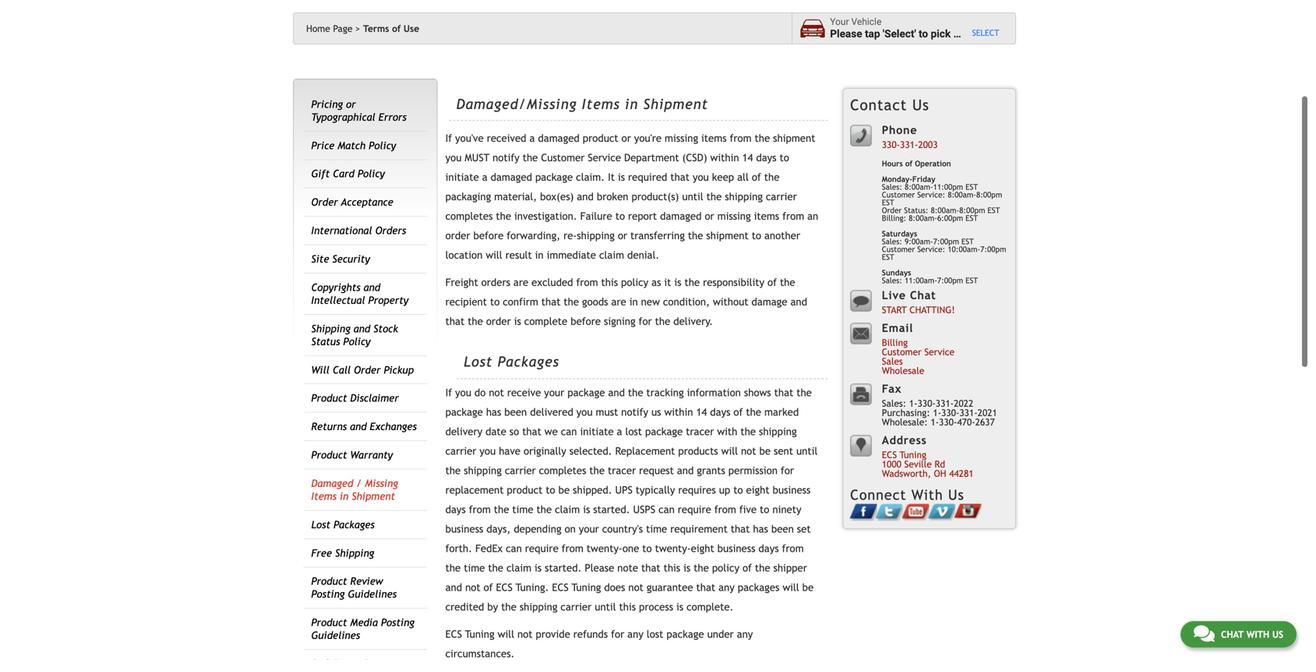 Task type: vqa. For each thing, say whether or not it's contained in the screenshot.
second question circle icon from the top of the page
no



Task type: describe. For each thing, give the bounding box(es) containing it.
freight
[[445, 276, 478, 288]]

1 horizontal spatial items
[[582, 96, 620, 112]]

product disclaimer link
[[311, 392, 399, 404]]

0 vertical spatial 8:00pm
[[976, 190, 1002, 199]]

0 vertical spatial can
[[561, 426, 577, 438]]

connect with us
[[850, 487, 965, 503]]

of up by
[[484, 582, 493, 594]]

0 horizontal spatial lost
[[311, 519, 330, 531]]

package up must
[[568, 387, 605, 399]]

for inside ecs tuning will not provide refunds for any lost package under any circumstances.
[[611, 628, 624, 640]]

pricing or typographical errors
[[311, 98, 407, 123]]

days down the information
[[710, 406, 731, 418]]

ecs up by
[[496, 582, 513, 594]]

1 vertical spatial shipment
[[706, 230, 749, 242]]

originally
[[524, 445, 566, 457]]

goods
[[582, 296, 608, 308]]

for inside if you do not receive your package and the tracking information shows that the package has been delivered you must notify us within 14 days of the marked delivery date so that we can initiate a lost package tracer with the shipping carrier you have originally selected. replacement products will not be sent until the shipping carrier completes the tracer request and grants permission for replacement product to be shipped. ups typically requires up to eight business days from the time the claim is started. usps can require from five to ninety business days, depending on your country's time requirement that has been set forth. fedex can require from twenty-one to twenty-eight business days from the time the claim is started. please note that this is the policy of the shipper and not of ecs tuning. ecs tuning does not guarantee that any packages will be credited by the shipping carrier until this process is complete.
[[781, 465, 794, 477]]

terms of use
[[363, 23, 419, 34]]

typically
[[636, 484, 675, 496]]

0 vertical spatial started.
[[593, 504, 630, 516]]

do
[[475, 387, 486, 399]]

wholesale:
[[882, 416, 928, 427]]

shipper
[[773, 562, 807, 574]]

2 service: from the top
[[917, 245, 946, 254]]

chat with us
[[1221, 629, 1284, 640]]

1- left the 2022
[[933, 407, 941, 418]]

2 horizontal spatial time
[[646, 523, 667, 535]]

from left an
[[783, 210, 804, 222]]

or down 'keep'
[[705, 210, 714, 222]]

0 vertical spatial items
[[701, 132, 727, 144]]

shipping down tuning.
[[520, 601, 558, 613]]

refunds
[[573, 628, 608, 640]]

customer inside email billing customer service sales wholesale
[[882, 346, 922, 357]]

chat inside live chat start chatting!
[[910, 289, 936, 302]]

lost inside ecs tuning will not provide refunds for any lost package under any circumstances.
[[647, 628, 664, 640]]

policy for gift card policy
[[358, 168, 385, 180]]

11:00pm
[[933, 182, 963, 191]]

free
[[311, 547, 332, 559]]

from up shipper
[[782, 543, 804, 555]]

1 vertical spatial your
[[579, 523, 599, 535]]

14 inside if you do not receive your package and the tracking information shows that the package has been delivered you must notify us within 14 days of the marked delivery date so that we can initiate a lost package tracer with the shipping carrier you have originally selected. replacement products will not be sent until the shipping carrier completes the tracer request and grants permission for replacement product to be shipped. ups typically requires up to eight business days from the time the claim is started. usps can require from five to ninety business days, depending on your country's time requirement that has been set forth. fedex can require from twenty-one to twenty-eight business days from the time the claim is started. please note that this is the policy of the shipper and not of ecs tuning. ecs tuning does not guarantee that any packages will be credited by the shipping carrier until this process is complete.
[[696, 406, 707, 418]]

or up denial.
[[618, 230, 627, 242]]

that right note
[[641, 562, 661, 574]]

in up you're
[[625, 96, 638, 112]]

media
[[350, 617, 378, 629]]

will inside ecs tuning will not provide refunds for any lost package under any circumstances.
[[498, 628, 514, 640]]

for inside freight orders are excluded from this policy as it is the responsibility of the recipient to confirm that the goods are in new condition, without damage and that the order is complete before signing for the delivery.
[[639, 315, 652, 327]]

is down confirm
[[514, 315, 521, 327]]

billing link
[[882, 337, 908, 348]]

6:00pm
[[937, 213, 963, 222]]

and inside the shipping and stock status policy
[[354, 323, 370, 335]]

you've
[[455, 132, 484, 144]]

0 vertical spatial tracer
[[686, 426, 714, 438]]

phone
[[882, 123, 918, 136]]

8:00am- up 6:00pm
[[948, 190, 976, 199]]

copyrights and intellectual property link
[[311, 281, 409, 306]]

chatting!
[[910, 304, 955, 315]]

2 horizontal spatial this
[[664, 562, 680, 574]]

email billing customer service sales wholesale
[[882, 321, 955, 376]]

policy for price match policy
[[369, 139, 396, 151]]

0 vertical spatial eight
[[746, 484, 770, 496]]

will down shipper
[[783, 582, 799, 594]]

that up complete.
[[696, 582, 716, 594]]

warranty
[[350, 449, 393, 461]]

0 horizontal spatial us
[[913, 96, 930, 113]]

required
[[628, 171, 667, 183]]

330- inside phone 330-331-2003
[[882, 139, 900, 150]]

carrier down delivery
[[445, 445, 477, 457]]

of down the information
[[734, 406, 743, 418]]

use
[[404, 23, 419, 34]]

you down date
[[480, 445, 496, 457]]

0 horizontal spatial eight
[[691, 543, 714, 555]]

0 horizontal spatial time
[[464, 562, 485, 574]]

forwarding,
[[507, 230, 560, 242]]

331- inside phone 330-331-2003
[[900, 139, 918, 150]]

1 vertical spatial claim
[[555, 504, 580, 516]]

email
[[882, 321, 914, 334]]

requirement
[[670, 523, 728, 535]]

requires
[[678, 484, 716, 496]]

you're
[[634, 132, 662, 144]]

1 horizontal spatial with
[[1247, 629, 1270, 640]]

7:00pm down 6:00pm
[[933, 237, 959, 246]]

1 vertical spatial be
[[558, 484, 570, 496]]

notify inside if you've received a damaged product or you're missing items from the shipment you must notify the customer service department (csd) within 14 days to initiate a damaged package claim. it is required that you keep all of the packaging material, box(es) and broken product(s) until the shipping carrier completes the investigation. failure to report damaged or missing items from an order before forwarding, re-shipping or transferring the shipment to another location will result in immediate claim denial.
[[493, 152, 520, 164]]

0 horizontal spatial any
[[628, 628, 644, 640]]

rd
[[935, 459, 945, 469]]

1 vertical spatial 8:00pm
[[959, 206, 985, 215]]

under
[[707, 628, 734, 640]]

copyrights and intellectual property
[[311, 281, 409, 306]]

within inside if you do not receive your package and the tracking information shows that the package has been delivered you must notify us within 14 days of the marked delivery date so that we can initiate a lost package tracer with the shipping carrier you have originally selected. replacement products will not be sent until the shipping carrier completes the tracer request and grants permission for replacement product to be shipped. ups typically requires up to eight business days from the time the claim is started. usps can require from five to ninety business days, depending on your country's time requirement that has been set forth. fedex can require from twenty-one to twenty-eight business days from the time the claim is started. please note that this is the policy of the shipper and not of ecs tuning. ecs tuning does not guarantee that any packages will be credited by the shipping carrier until this process is complete.
[[664, 406, 693, 418]]

in inside if you've received a damaged product or you're missing items from the shipment you must notify the customer service department (csd) within 14 days to initiate a damaged package claim. it is required that you keep all of the packaging material, box(es) and broken product(s) until the shipping carrier completes the investigation. failure to report damaged or missing items from an order before forwarding, re-shipping or transferring the shipment to another location will result in immediate claim denial.
[[535, 249, 544, 261]]

does
[[604, 582, 625, 594]]

1 service: from the top
[[917, 190, 946, 199]]

acceptance
[[341, 196, 393, 208]]

in inside freight orders are excluded from this policy as it is the responsibility of the recipient to confirm that the goods are in new condition, without damage and that the order is complete before signing for the delivery.
[[629, 296, 638, 308]]

initiate inside if you do not receive your package and the tracking information shows that the package has been delivered you must notify us within 14 days of the marked delivery date so that we can initiate a lost package tracer with the shipping carrier you have originally selected. replacement products will not be sent until the shipping carrier completes the tracer request and grants permission for replacement product to be shipped. ups typically requires up to eight business days from the time the claim is started. usps can require from five to ninety business days, depending on your country's time requirement that has been set forth. fedex can require from twenty-one to twenty-eight business days from the time the claim is started. please note that this is the policy of the shipper and not of ecs tuning. ecs tuning does not guarantee that any packages will be credited by the shipping carrier until this process is complete.
[[580, 426, 614, 438]]

property
[[368, 294, 409, 306]]

and up requires
[[677, 465, 694, 477]]

date
[[486, 426, 506, 438]]

of left use
[[392, 23, 401, 34]]

is down guarantee
[[676, 601, 684, 613]]

international
[[311, 225, 372, 237]]

package up delivery
[[445, 406, 483, 418]]

it
[[608, 171, 615, 183]]

missing
[[365, 477, 398, 489]]

free shipping link
[[311, 547, 374, 559]]

0 vertical spatial been
[[504, 406, 527, 418]]

price
[[311, 139, 335, 151]]

is down shipped.
[[583, 504, 590, 516]]

recipient
[[445, 296, 487, 308]]

1 vertical spatial tracer
[[608, 465, 636, 477]]

policy inside if you do not receive your package and the tracking information shows that the package has been delivered you must notify us within 14 days of the marked delivery date so that we can initiate a lost package tracer with the shipping carrier you have originally selected. replacement products will not be sent until the shipping carrier completes the tracer request and grants permission for replacement product to be shipped. ups typically requires up to eight business days from the time the claim is started. usps can require from five to ninety business days, depending on your country's time requirement that has been set forth. fedex can require from twenty-one to twenty-eight business days from the time the claim is started. please note that this is the policy of the shipper and not of ecs tuning. ecs tuning does not guarantee that any packages will be credited by the shipping carrier until this process is complete.
[[712, 562, 740, 574]]

as
[[652, 276, 661, 288]]

any inside if you do not receive your package and the tracking information shows that the package has been delivered you must notify us within 14 days of the marked delivery date so that we can initiate a lost package tracer with the shipping carrier you have originally selected. replacement products will not be sent until the shipping carrier completes the tracer request and grants permission for replacement product to be shipped. ups typically requires up to eight business days from the time the claim is started. usps can require from five to ninety business days, depending on your country's time requirement that has been set forth. fedex can require from twenty-one to twenty-eight business days from the time the claim is started. please note that this is the policy of the shipper and not of ecs tuning. ecs tuning does not guarantee that any packages will be credited by the shipping carrier until this process is complete.
[[719, 582, 735, 594]]

gift
[[311, 168, 330, 180]]

product for product disclaimer
[[311, 392, 347, 404]]

purchasing:
[[882, 407, 930, 418]]

that right so
[[522, 426, 542, 438]]

posting for product media posting guidelines
[[381, 617, 415, 629]]

product for product warranty
[[311, 449, 347, 461]]

free shipping
[[311, 547, 374, 559]]

sales
[[882, 356, 903, 367]]

if for if you do not receive your package and the tracking information shows that the package has been delivered you must notify us within 14 days of the marked delivery date so that we can initiate a lost package tracer with the shipping carrier you have originally selected. replacement products will not be sent until the shipping carrier completes the tracer request and grants permission for replacement product to be shipped. ups typically requires up to eight business days from the time the claim is started. usps can require from five to ninety business days, depending on your country's time requirement that has been set forth. fedex can require from twenty-one to twenty-eight business days from the time the claim is started. please note that this is the policy of the shipper and not of ecs tuning. ecs tuning does not guarantee that any packages will be credited by the shipping carrier until this process is complete.
[[445, 387, 452, 399]]

ecs inside ecs tuning will not provide refunds for any lost package under any circumstances.
[[445, 628, 462, 640]]

pricing or typographical errors link
[[311, 98, 407, 123]]

330- left 2637
[[941, 407, 960, 418]]

shipping up the replacement
[[464, 465, 502, 477]]

of up the packages
[[743, 562, 752, 574]]

not right do
[[489, 387, 504, 399]]

1 horizontal spatial items
[[754, 210, 779, 222]]

0 horizontal spatial started.
[[545, 562, 582, 574]]

card
[[333, 168, 354, 180]]

product review posting guidelines
[[311, 575, 397, 600]]

box(es)
[[540, 191, 574, 203]]

with inside if you do not receive your package and the tracking information shows that the package has been delivered you must notify us within 14 days of the marked delivery date so that we can initiate a lost package tracer with the shipping carrier you have originally selected. replacement products will not be sent until the shipping carrier completes the tracer request and grants permission for replacement product to be shipped. ups typically requires up to eight business days from the time the claim is started. usps can require from five to ninety business days, depending on your country's time requirement that has been set forth. fedex can require from twenty-one to twenty-eight business days from the time the claim is started. please note that this is the policy of the shipper and not of ecs tuning. ecs tuning does not guarantee that any packages will be credited by the shipping carrier until this process is complete.
[[717, 426, 738, 438]]

billing
[[882, 337, 908, 348]]

1 horizontal spatial be
[[759, 445, 771, 457]]

a inside your vehicle please tap 'select' to pick a vehicle
[[954, 28, 959, 40]]

from inside freight orders are excluded from this policy as it is the responsibility of the recipient to confirm that the goods are in new condition, without damage and that the order is complete before signing for the delivery.
[[576, 276, 598, 288]]

1 vertical spatial shipping
[[335, 547, 374, 559]]

2 vertical spatial can
[[506, 543, 522, 555]]

wholesale link
[[882, 365, 925, 376]]

you down (csd)
[[693, 171, 709, 183]]

2 horizontal spatial 331-
[[960, 407, 978, 418]]

information
[[687, 387, 741, 399]]

0 vertical spatial has
[[486, 406, 501, 418]]

0 horizontal spatial order
[[311, 196, 338, 208]]

friday
[[913, 175, 936, 183]]

claim inside if you've received a damaged product or you're missing items from the shipment you must notify the customer service department (csd) within 14 days to initiate a damaged package claim. it is required that you keep all of the packaging material, box(es) and broken product(s) until the shipping carrier completes the investigation. failure to report damaged or missing items from an order before forwarding, re-shipping or transferring the shipment to another location will result in immediate claim denial.
[[599, 249, 624, 261]]

2 horizontal spatial any
[[737, 628, 753, 640]]

contact
[[850, 96, 907, 113]]

1 horizontal spatial order
[[354, 364, 381, 376]]

from down the replacement
[[469, 504, 491, 516]]

guidelines for media
[[311, 629, 360, 642]]

ecs right tuning.
[[552, 582, 569, 594]]

sent
[[774, 445, 793, 457]]

1 horizontal spatial 331-
[[936, 398, 954, 409]]

1 horizontal spatial has
[[753, 523, 768, 535]]

is up guarantee
[[684, 562, 691, 574]]

completes inside if you do not receive your package and the tracking information shows that the package has been delivered you must notify us within 14 days of the marked delivery date so that we can initiate a lost package tracer with the shipping carrier you have originally selected. replacement products will not be sent until the shipping carrier completes the tracer request and grants permission for replacement product to be shipped. ups typically requires up to eight business days from the time the claim is started. usps can require from five to ninety business days, depending on your country's time requirement that has been set forth. fedex can require from twenty-one to twenty-eight business days from the time the claim is started. please note that this is the policy of the shipper and not of ecs tuning. ecs tuning does not guarantee that any packages will be credited by the shipping carrier until this process is complete.
[[539, 465, 586, 477]]

fax sales: 1-330-331-2022 purchasing: 1-330-331-2021 wholesale: 1-330-470-2637
[[882, 382, 997, 427]]

2 horizontal spatial damaged
[[660, 210, 702, 222]]

1 horizontal spatial this
[[619, 601, 636, 613]]

0 vertical spatial damaged
[[538, 132, 580, 144]]

posting for product review posting guidelines
[[311, 588, 345, 600]]

1- up the wholesale:
[[909, 398, 918, 409]]

have
[[499, 445, 521, 457]]

shipping down failure
[[577, 230, 615, 242]]

product review posting guidelines link
[[311, 575, 397, 600]]

44281
[[949, 468, 974, 479]]

is right the it
[[674, 276, 682, 288]]

0 horizontal spatial your
[[544, 387, 564, 399]]

product warranty link
[[311, 449, 393, 461]]

that down recipient
[[445, 315, 465, 327]]

that up marked
[[774, 387, 794, 399]]

1 horizontal spatial shipment
[[643, 96, 708, 112]]

policy inside the shipping and stock status policy
[[343, 335, 371, 347]]

carrier inside if you've received a damaged product or you're missing items from the shipment you must notify the customer service department (csd) within 14 days to initiate a damaged package claim. it is required that you keep all of the packaging material, box(es) and broken product(s) until the shipping carrier completes the investigation. failure to report damaged or missing items from an order before forwarding, re-shipping or transferring the shipment to another location will result in immediate claim denial.
[[766, 191, 797, 203]]

that inside if you've received a damaged product or you're missing items from the shipment you must notify the customer service department (csd) within 14 days to initiate a damaged package claim. it is required that you keep all of the packaging material, box(es) and broken product(s) until the shipping carrier completes the investigation. failure to report damaged or missing items from an order before forwarding, re-shipping or transferring the shipment to another location will result in immediate claim denial.
[[671, 171, 690, 183]]

not up credited
[[465, 582, 481, 594]]

on
[[565, 523, 576, 535]]

you left do
[[455, 387, 471, 399]]

and inside freight orders are excluded from this policy as it is the responsibility of the recipient to confirm that the goods are in new condition, without damage and that the order is complete before signing for the delivery.
[[791, 296, 807, 308]]

2 horizontal spatial can
[[659, 504, 675, 516]]

1 horizontal spatial lost
[[464, 354, 493, 370]]

status:
[[904, 206, 929, 215]]

from down on
[[562, 543, 584, 555]]

1 horizontal spatial business
[[718, 543, 756, 555]]

9:00am-
[[905, 237, 933, 246]]

1000
[[882, 459, 902, 469]]

1 vertical spatial packages
[[334, 519, 375, 531]]

permission
[[728, 465, 778, 477]]

lost inside if you do not receive your package and the tracking information shows that the package has been delivered you must notify us within 14 days of the marked delivery date so that we can initiate a lost package tracer with the shipping carrier you have originally selected. replacement products will not be sent until the shipping carrier completes the tracer request and grants permission for replacement product to be shipped. ups typically requires up to eight business days from the time the claim is started. usps can require from five to ninety business days, depending on your country's time requirement that has been set forth. fedex can require from twenty-one to twenty-eight business days from the time the claim is started. please note that this is the policy of the shipper and not of ecs tuning. ecs tuning does not guarantee that any packages will be credited by the shipping carrier until this process is complete.
[[625, 426, 642, 438]]

and up credited
[[445, 582, 462, 594]]

select link
[[972, 28, 999, 38]]

and up must
[[608, 387, 625, 399]]

excluded
[[532, 276, 573, 288]]

2003
[[918, 139, 938, 150]]

days inside if you've received a damaged product or you're missing items from the shipment you must notify the customer service department (csd) within 14 days to initiate a damaged package claim. it is required that you keep all of the packaging material, box(es) and broken product(s) until the shipping carrier completes the investigation. failure to report damaged or missing items from an order before forwarding, re-shipping or transferring the shipment to another location will result in immediate claim denial.
[[756, 152, 777, 164]]

home page
[[306, 23, 353, 34]]

1 twenty- from the left
[[587, 543, 623, 555]]

returns and exchanges
[[311, 421, 417, 433]]

ups
[[615, 484, 633, 496]]

that down five
[[731, 523, 750, 535]]

you left must
[[577, 406, 593, 418]]

1 horizontal spatial require
[[678, 504, 711, 516]]

package down us
[[645, 426, 683, 438]]

vehicle
[[851, 16, 882, 27]]

7:00pm right 9:00am-
[[980, 245, 1006, 254]]

a down must at the top of page
[[482, 171, 488, 183]]

of inside freight orders are excluded from this policy as it is the responsibility of the recipient to confirm that the goods are in new condition, without damage and that the order is complete before signing for the delivery.
[[768, 276, 777, 288]]

in inside damaged / missing items in shipment
[[340, 490, 349, 502]]

from down up
[[714, 504, 736, 516]]

will up grants
[[721, 445, 738, 457]]

fax
[[882, 382, 902, 395]]

carrier up refunds
[[561, 601, 592, 613]]

orders
[[481, 276, 510, 288]]

saturdays
[[882, 229, 917, 238]]

1 vertical spatial missing
[[717, 210, 751, 222]]

intellectual
[[311, 294, 365, 306]]

carrier down have at the bottom of the page
[[505, 465, 536, 477]]

330- up the wholesale:
[[918, 398, 936, 409]]



Task type: locate. For each thing, give the bounding box(es) containing it.
days down the replacement
[[445, 504, 466, 516]]

lost
[[464, 354, 493, 370], [311, 519, 330, 531]]

posting inside product media posting guidelines
[[381, 617, 415, 629]]

1 vertical spatial service:
[[917, 245, 946, 254]]

and right damage
[[791, 296, 807, 308]]

2 vertical spatial this
[[619, 601, 636, 613]]

policy up the will call order pickup
[[343, 335, 371, 347]]

missing down all
[[717, 210, 751, 222]]

lost
[[625, 426, 642, 438], [647, 628, 664, 640]]

please inside if you do not receive your package and the tracking information shows that the package has been delivered you must notify us within 14 days of the marked delivery date so that we can initiate a lost package tracer with the shipping carrier you have originally selected. replacement products will not be sent until the shipping carrier completes the tracer request and grants permission for replacement product to be shipped. ups typically requires up to eight business days from the time the claim is started. usps can require from five to ninety business days, depending on your country's time requirement that has been set forth. fedex can require from twenty-one to twenty-eight business days from the time the claim is started. please note that this is the policy of the shipper and not of ecs tuning. ecs tuning does not guarantee that any packages will be credited by the shipping carrier until this process is complete.
[[585, 562, 614, 574]]

guidelines inside 'product review posting guidelines'
[[348, 588, 397, 600]]

1 vertical spatial lost packages
[[311, 519, 375, 531]]

policy down the errors
[[369, 139, 396, 151]]

items up another
[[754, 210, 779, 222]]

notify down received
[[493, 152, 520, 164]]

/
[[356, 477, 362, 489]]

1 vertical spatial service
[[925, 346, 955, 357]]

14 inside if you've received a damaged product or you're missing items from the shipment you must notify the customer service department (csd) within 14 days to initiate a damaged package claim. it is required that you keep all of the packaging material, box(es) and broken product(s) until the shipping carrier completes the investigation. failure to report damaged or missing items from an order before forwarding, re-shipping or transferring the shipment to another location will result in immediate claim denial.
[[742, 152, 753, 164]]

shipping and stock status policy link
[[311, 323, 398, 347]]

international orders
[[311, 225, 406, 237]]

tracer up ups
[[608, 465, 636, 477]]

wholesale
[[882, 365, 925, 376]]

us for chat
[[1272, 629, 1284, 640]]

and inside if you've received a damaged product or you're missing items from the shipment you must notify the customer service department (csd) within 14 days to initiate a damaged package claim. it is required that you keep all of the packaging material, box(es) and broken product(s) until the shipping carrier completes the investigation. failure to report damaged or missing items from an order before forwarding, re-shipping or transferring the shipment to another location will result in immediate claim denial.
[[577, 191, 594, 203]]

1 horizontal spatial product
[[583, 132, 619, 144]]

must
[[465, 152, 490, 164]]

14
[[742, 152, 753, 164], [696, 406, 707, 418]]

0 vertical spatial shipment
[[773, 132, 816, 144]]

before inside if you've received a damaged product or you're missing items from the shipment you must notify the customer service department (csd) within 14 days to initiate a damaged package claim. it is required that you keep all of the packaging material, box(es) and broken product(s) until the shipping carrier completes the investigation. failure to report damaged or missing items from an order before forwarding, re-shipping or transferring the shipment to another location will result in immediate claim denial.
[[473, 230, 504, 242]]

service: down "friday" at the top of the page
[[917, 190, 946, 199]]

tuning inside address ecs tuning 1000 seville rd wadsworth, oh 44281
[[900, 449, 927, 460]]

service:
[[917, 190, 946, 199], [917, 245, 946, 254]]

home page link
[[306, 23, 360, 34]]

of inside if you've received a damaged product or you're missing items from the shipment you must notify the customer service department (csd) within 14 days to initiate a damaged package claim. it is required that you keep all of the packaging material, box(es) and broken product(s) until the shipping carrier completes the investigation. failure to report damaged or missing items from an order before forwarding, re-shipping or transferring the shipment to another location will result in immediate claim denial.
[[752, 171, 761, 183]]

lost packages up free shipping
[[311, 519, 375, 531]]

errors
[[379, 111, 407, 123]]

0 horizontal spatial are
[[514, 276, 529, 288]]

2637
[[975, 416, 995, 427]]

start
[[882, 304, 907, 315]]

completes down packaging
[[445, 210, 493, 222]]

chat with us link
[[1181, 621, 1297, 648]]

0 horizontal spatial 331-
[[900, 139, 918, 150]]

1 vertical spatial for
[[781, 465, 794, 477]]

0 horizontal spatial tracer
[[608, 465, 636, 477]]

product down damaged/missing items in shipment
[[583, 132, 619, 144]]

package inside if you've received a damaged product or you're missing items from the shipment you must notify the customer service department (csd) within 14 days to initiate a damaged package claim. it is required that you keep all of the packaging material, box(es) and broken product(s) until the shipping carrier completes the investigation. failure to report damaged or missing items from an order before forwarding, re-shipping or transferring the shipment to another location will result in immediate claim denial.
[[535, 171, 573, 183]]

0 vertical spatial for
[[639, 315, 652, 327]]

if you do not receive your package and the tracking information shows that the package has been delivered you must notify us within 14 days of the marked delivery date so that we can initiate a lost package tracer with the shipping carrier you have originally selected. replacement products will not be sent until the shipping carrier completes the tracer request and grants permission for replacement product to be shipped. ups typically requires up to eight business days from the time the claim is started. usps can require from five to ninety business days, depending on your country's time requirement that has been set forth. fedex can require from twenty-one to twenty-eight business days from the time the claim is started. please note that this is the policy of the shipper and not of ecs tuning. ecs tuning does not guarantee that any packages will be credited by the shipping carrier until this process is complete.
[[445, 387, 818, 613]]

customer inside if you've received a damaged product or you're missing items from the shipment you must notify the customer service department (csd) within 14 days to initiate a damaged package claim. it is required that you keep all of the packaging material, box(es) and broken product(s) until the shipping carrier completes the investigation. failure to report damaged or missing items from an order before forwarding, re-shipping or transferring the shipment to another location will result in immediate claim denial.
[[541, 152, 585, 164]]

time
[[512, 504, 533, 516], [646, 523, 667, 535], [464, 562, 485, 574]]

0 vertical spatial packages
[[498, 354, 559, 370]]

2 twenty- from the left
[[655, 543, 691, 555]]

without
[[713, 296, 749, 308]]

are up signing
[[611, 296, 626, 308]]

department
[[624, 152, 679, 164]]

can down days,
[[506, 543, 522, 555]]

pricing
[[311, 98, 343, 110]]

chat down 11:00am-
[[910, 289, 936, 302]]

with
[[912, 487, 943, 503]]

1 vertical spatial before
[[571, 315, 601, 327]]

1 vertical spatial posting
[[381, 617, 415, 629]]

2 horizontal spatial until
[[796, 445, 818, 457]]

product inside 'product review posting guidelines'
[[311, 575, 347, 587]]

0 vertical spatial business
[[773, 484, 811, 496]]

2 product from the top
[[311, 449, 347, 461]]

damaged up transferring
[[660, 210, 702, 222]]

from up goods
[[576, 276, 598, 288]]

guidelines inside product media posting guidelines
[[311, 629, 360, 642]]

us for connect
[[948, 487, 965, 503]]

will call order pickup link
[[311, 364, 414, 376]]

1 horizontal spatial posting
[[381, 617, 415, 629]]

2 vertical spatial be
[[802, 582, 814, 594]]

10:00am-
[[948, 245, 980, 254]]

will inside if you've received a damaged product or you're missing items from the shipment you must notify the customer service department (csd) within 14 days to initiate a damaged package claim. it is required that you keep all of the packaging material, box(es) and broken product(s) until the shipping carrier completes the investigation. failure to report damaged or missing items from an order before forwarding, re-shipping or transferring the shipment to another location will result in immediate claim denial.
[[486, 249, 502, 261]]

tuning inside ecs tuning will not provide refunds for any lost package under any circumstances.
[[465, 628, 495, 640]]

this inside freight orders are excluded from this policy as it is the responsibility of the recipient to confirm that the goods are in new condition, without damage and that the order is complete before signing for the delivery.
[[601, 276, 618, 288]]

1 vertical spatial require
[[525, 543, 559, 555]]

re-
[[564, 230, 577, 242]]

0 vertical spatial order
[[445, 230, 470, 242]]

days up shipper
[[759, 543, 779, 555]]

all
[[737, 171, 749, 183]]

1 horizontal spatial can
[[561, 426, 577, 438]]

any up complete.
[[719, 582, 735, 594]]

0 vertical spatial lost packages
[[464, 354, 559, 370]]

damaged/missing items in shipment
[[456, 96, 708, 112]]

customer service link
[[882, 346, 955, 357]]

please inside your vehicle please tap 'select' to pick a vehicle
[[830, 28, 862, 40]]

gift card policy link
[[311, 168, 385, 180]]

1 vertical spatial damaged
[[491, 171, 532, 183]]

1 horizontal spatial your
[[579, 523, 599, 535]]

1 horizontal spatial 14
[[742, 152, 753, 164]]

initiate up packaging
[[445, 171, 479, 183]]

2 horizontal spatial business
[[773, 484, 811, 496]]

8:00am- up 9:00am-
[[909, 213, 937, 222]]

this up guarantee
[[664, 562, 680, 574]]

notify inside if you do not receive your package and the tracking information shows that the package has been delivered you must notify us within 14 days of the marked delivery date so that we can initiate a lost package tracer with the shipping carrier you have originally selected. replacement products will not be sent until the shipping carrier completes the tracer request and grants permission for replacement product to be shipped. ups typically requires up to eight business days from the time the claim is started. usps can require from five to ninety business days, depending on your country's time requirement that has been set forth. fedex can require from twenty-one to twenty-eight business days from the time the claim is started. please note that this is the policy of the shipper and not of ecs tuning. ecs tuning does not guarantee that any packages will be credited by the shipping carrier until this process is complete.
[[621, 406, 648, 418]]

0 horizontal spatial before
[[473, 230, 504, 242]]

1 vertical spatial shipment
[[352, 490, 395, 502]]

has up date
[[486, 406, 501, 418]]

damaged down damaged/missing items in shipment
[[538, 132, 580, 144]]

product warranty
[[311, 449, 393, 461]]

0 vertical spatial claim
[[599, 249, 624, 261]]

0 horizontal spatial product
[[507, 484, 543, 496]]

not down note
[[628, 582, 644, 594]]

be down shipper
[[802, 582, 814, 594]]

shipping
[[725, 191, 763, 203], [577, 230, 615, 242], [759, 426, 797, 438], [464, 465, 502, 477], [520, 601, 558, 613]]

service inside email billing customer service sales wholesale
[[925, 346, 955, 357]]

packages up receive
[[498, 354, 559, 370]]

est
[[966, 182, 978, 191], [882, 198, 894, 207], [988, 206, 1000, 215], [966, 213, 978, 222], [962, 237, 974, 246], [882, 252, 894, 261], [966, 276, 978, 285]]

1- right the wholesale:
[[931, 416, 939, 427]]

is up tuning.
[[535, 562, 542, 574]]

0 horizontal spatial until
[[595, 601, 616, 613]]

within inside if you've received a damaged product or you're missing items from the shipment you must notify the customer service department (csd) within 14 days to initiate a damaged package claim. it is required that you keep all of the packaging material, box(es) and broken product(s) until the shipping carrier completes the investigation. failure to report damaged or missing items from an order before forwarding, re-shipping or transferring the shipment to another location will result in immediate claim denial.
[[710, 152, 739, 164]]

and down claim.
[[577, 191, 594, 203]]

1 horizontal spatial shipment
[[773, 132, 816, 144]]

1 vertical spatial started.
[[545, 562, 582, 574]]

before inside freight orders are excluded from this policy as it is the responsibility of the recipient to confirm that the goods are in new condition, without damage and that the order is complete before signing for the delivery.
[[571, 315, 601, 327]]

initiate inside if you've received a damaged product or you're missing items from the shipment you must notify the customer service department (csd) within 14 days to initiate a damaged package claim. it is required that you keep all of the packaging material, box(es) and broken product(s) until the shipping carrier completes the investigation. failure to report damaged or missing items from an order before forwarding, re-shipping or transferring the shipment to another location will result in immediate claim denial.
[[445, 171, 479, 183]]

your
[[544, 387, 564, 399], [579, 523, 599, 535]]

0 vertical spatial missing
[[665, 132, 698, 144]]

1 horizontal spatial lost packages
[[464, 354, 559, 370]]

'select'
[[883, 28, 916, 40]]

completes inside if you've received a damaged product or you're missing items from the shipment you must notify the customer service department (csd) within 14 days to initiate a damaged package claim. it is required that you keep all of the packaging material, box(es) and broken product(s) until the shipping carrier completes the investigation. failure to report damaged or missing items from an order before forwarding, re-shipping or transferring the shipment to another location will result in immediate claim denial.
[[445, 210, 493, 222]]

0 horizontal spatial with
[[717, 426, 738, 438]]

1 vertical spatial are
[[611, 296, 626, 308]]

package inside ecs tuning will not provide refunds for any lost package under any circumstances.
[[667, 628, 704, 640]]

0 horizontal spatial shipment
[[352, 490, 395, 502]]

1 vertical spatial notify
[[621, 406, 648, 418]]

has
[[486, 406, 501, 418], [753, 523, 768, 535]]

order inside if you've received a damaged product or you're missing items from the shipment you must notify the customer service department (csd) within 14 days to initiate a damaged package claim. it is required that you keep all of the packaging material, box(es) and broken product(s) until the shipping carrier completes the investigation. failure to report damaged or missing items from an order before forwarding, re-shipping or transferring the shipment to another location will result in immediate claim denial.
[[445, 230, 470, 242]]

product for product media posting guidelines
[[311, 617, 347, 629]]

will left result at top left
[[486, 249, 502, 261]]

if you've received a damaged product or you're missing items from the shipment you must notify the customer service department (csd) within 14 days to initiate a damaged package claim. it is required that you keep all of the packaging material, box(es) and broken product(s) until the shipping carrier completes the investigation. failure to report damaged or missing items from an order before forwarding, re-shipping or transferring the shipment to another location will result in immediate claim denial.
[[445, 132, 819, 261]]

0 vertical spatial are
[[514, 276, 529, 288]]

damaged/missing
[[456, 96, 577, 112]]

0 vertical spatial policy
[[369, 139, 396, 151]]

order inside hours of operation monday-friday sales: 8:00am-11:00pm est customer service: 8:00am-8:00pm est order status: 8:00am-8:00pm est billing: 8:00am-6:00pm est saturdays sales: 9:00am-7:00pm est customer service: 10:00am-7:00pm est sundays sales: 11:00am-7:00pm est
[[882, 206, 902, 215]]

before up location
[[473, 230, 504, 242]]

1 vertical spatial business
[[445, 523, 483, 535]]

3 sales: from the top
[[882, 276, 902, 285]]

replacement
[[445, 484, 504, 496]]

sales: down billing:
[[882, 237, 902, 246]]

or left you're
[[622, 132, 631, 144]]

1 horizontal spatial please
[[830, 28, 862, 40]]

start chatting! link
[[882, 304, 955, 315]]

1 vertical spatial us
[[948, 487, 965, 503]]

signing
[[604, 315, 636, 327]]

sales: inside fax sales: 1-330-331-2022 purchasing: 1-330-331-2021 wholesale: 1-330-470-2637
[[882, 398, 907, 409]]

items
[[701, 132, 727, 144], [754, 210, 779, 222]]

3 product from the top
[[311, 575, 347, 587]]

can right usps
[[659, 504, 675, 516]]

up
[[719, 484, 730, 496]]

0 vertical spatial lost
[[464, 354, 493, 370]]

carrier up another
[[766, 191, 797, 203]]

any right 'under'
[[737, 628, 753, 640]]

product inside if you've received a damaged product or you're missing items from the shipment you must notify the customer service department (csd) within 14 days to initiate a damaged package claim. it is required that you keep all of the packaging material, box(es) and broken product(s) until the shipping carrier completes the investigation. failure to report damaged or missing items from an order before forwarding, re-shipping or transferring the shipment to another location will result in immediate claim denial.
[[583, 132, 619, 144]]

shipping
[[311, 323, 350, 335], [335, 547, 374, 559]]

2 horizontal spatial tuning
[[900, 449, 927, 460]]

product inside if you do not receive your package and the tracking information shows that the package has been delivered you must notify us within 14 days of the marked delivery date so that we can initiate a lost package tracer with the shipping carrier you have originally selected. replacement products will not be sent until the shipping carrier completes the tracer request and grants permission for replacement product to be shipped. ups typically requires up to eight business days from the time the claim is started. usps can require from five to ninety business days, depending on your country's time requirement that has been set forth. fedex can require from twenty-one to twenty-eight business days from the time the claim is started. please note that this is the policy of the shipper and not of ecs tuning. ecs tuning does not guarantee that any packages will be credited by the shipping carrier until this process is complete.
[[507, 484, 543, 496]]

2 vertical spatial us
[[1272, 629, 1284, 640]]

been down ninety
[[771, 523, 794, 535]]

if inside if you've received a damaged product or you're missing items from the shipment you must notify the customer service department (csd) within 14 days to initiate a damaged package claim. it is required that you keep all of the packaging material, box(es) and broken product(s) until the shipping carrier completes the investigation. failure to report damaged or missing items from an order before forwarding, re-shipping or transferring the shipment to another location will result in immediate claim denial.
[[445, 132, 452, 144]]

if inside if you do not receive your package and the tracking information shows that the package has been delivered you must notify us within 14 days of the marked delivery date so that we can initiate a lost package tracer with the shipping carrier you have originally selected. replacement products will not be sent until the shipping carrier completes the tracer request and grants permission for replacement product to be shipped. ups typically requires up to eight business days from the time the claim is started. usps can require from five to ninety business days, depending on your country's time requirement that has been set forth. fedex can require from twenty-one to twenty-eight business days from the time the claim is started. please note that this is the policy of the shipper and not of ecs tuning. ecs tuning does not guarantee that any packages will be credited by the shipping carrier until this process is complete.
[[445, 387, 452, 399]]

1 vertical spatial 14
[[696, 406, 707, 418]]

twenty- down requirement
[[655, 543, 691, 555]]

is inside if you've received a damaged product or you're missing items from the shipment you must notify the customer service department (csd) within 14 days to initiate a damaged package claim. it is required that you keep all of the packaging material, box(es) and broken product(s) until the shipping carrier completes the investigation. failure to report damaged or missing items from an order before forwarding, re-shipping or transferring the shipment to another location will result in immediate claim denial.
[[618, 171, 625, 183]]

(csd)
[[682, 152, 707, 164]]

shipping inside the shipping and stock status policy
[[311, 323, 350, 335]]

package left 'under'
[[667, 628, 704, 640]]

sales: up live
[[882, 276, 902, 285]]

circumstances.
[[445, 648, 515, 660]]

lost packages up receive
[[464, 354, 559, 370]]

missing
[[665, 132, 698, 144], [717, 210, 751, 222]]

0 vertical spatial until
[[682, 191, 704, 203]]

a inside if you do not receive your package and the tracking information shows that the package has been delivered you must notify us within 14 days of the marked delivery date so that we can initiate a lost package tracer with the shipping carrier you have originally selected. replacement products will not be sent until the shipping carrier completes the tracer request and grants permission for replacement product to be shipped. ups typically requires up to eight business days from the time the claim is started. usps can require from five to ninety business days, depending on your country's time requirement that has been set forth. fedex can require from twenty-one to twenty-eight business days from the time the claim is started. please note that this is the policy of the shipper and not of ecs tuning. ecs tuning does not guarantee that any packages will be credited by the shipping carrier until this process is complete.
[[617, 426, 622, 438]]

please up does
[[585, 562, 614, 574]]

a right received
[[530, 132, 535, 144]]

usps
[[633, 504, 656, 516]]

orders
[[375, 225, 406, 237]]

0 horizontal spatial packages
[[334, 519, 375, 531]]

guidelines down review
[[348, 588, 397, 600]]

received
[[487, 132, 526, 144]]

lost packages link
[[311, 519, 375, 531]]

2 vertical spatial damaged
[[660, 210, 702, 222]]

1 vertical spatial please
[[585, 562, 614, 574]]

order acceptance
[[311, 196, 393, 208]]

1 horizontal spatial chat
[[1221, 629, 1244, 640]]

that
[[671, 171, 690, 183], [541, 296, 561, 308], [445, 315, 465, 327], [774, 387, 794, 399], [522, 426, 542, 438], [731, 523, 750, 535], [641, 562, 661, 574], [696, 582, 716, 594]]

shipping down lost packages link
[[335, 547, 374, 559]]

wadsworth,
[[882, 468, 931, 479]]

8:00pm down 11:00pm
[[959, 206, 985, 215]]

material,
[[494, 191, 537, 203]]

0 vertical spatial require
[[678, 504, 711, 516]]

0 vertical spatial time
[[512, 504, 533, 516]]

can right the we
[[561, 426, 577, 438]]

policy inside freight orders are excluded from this policy as it is the responsibility of the recipient to confirm that the goods are in new condition, without damage and that the order is complete before signing for the delivery.
[[621, 276, 649, 288]]

0 horizontal spatial business
[[445, 523, 483, 535]]

330- down the 2022
[[939, 416, 957, 427]]

1 vertical spatial items
[[311, 490, 337, 502]]

of inside hours of operation monday-friday sales: 8:00am-11:00pm est customer service: 8:00am-8:00pm est order status: 8:00am-8:00pm est billing: 8:00am-6:00pm est saturdays sales: 9:00am-7:00pm est customer service: 10:00am-7:00pm est sundays sales: 11:00am-7:00pm est
[[905, 159, 913, 168]]

one
[[623, 543, 639, 555]]

product up returns
[[311, 392, 347, 404]]

0 vertical spatial shipping
[[311, 323, 350, 335]]

lost up the free
[[311, 519, 330, 531]]

tracking
[[646, 387, 684, 399]]

eight down requirement
[[691, 543, 714, 555]]

transferring
[[631, 230, 685, 242]]

1 if from the top
[[445, 132, 452, 144]]

8:00am-
[[905, 182, 933, 191], [948, 190, 976, 199], [931, 206, 959, 215], [909, 213, 937, 222]]

4 product from the top
[[311, 617, 347, 629]]

not inside ecs tuning will not provide refunds for any lost package under any circumstances.
[[517, 628, 533, 640]]

and inside copyrights and intellectual property
[[364, 281, 380, 293]]

billing:
[[882, 213, 907, 222]]

1 sales: from the top
[[882, 182, 902, 191]]

sundays
[[882, 268, 911, 277]]

0 vertical spatial shipment
[[643, 96, 708, 112]]

order inside freight orders are excluded from this policy as it is the responsibility of the recipient to confirm that the goods are in new condition, without damage and that the order is complete before signing for the delivery.
[[486, 315, 511, 327]]

can
[[561, 426, 577, 438], [659, 504, 675, 516], [506, 543, 522, 555]]

0 horizontal spatial initiate
[[445, 171, 479, 183]]

your vehicle please tap 'select' to pick a vehicle
[[830, 16, 996, 40]]

0 vertical spatial initiate
[[445, 171, 479, 183]]

guidelines down media
[[311, 629, 360, 642]]

not left provide
[[517, 628, 533, 640]]

0 vertical spatial lost
[[625, 426, 642, 438]]

complete
[[524, 315, 568, 327]]

until right the sent
[[796, 445, 818, 457]]

service inside if you've received a damaged product or you're missing items from the shipment you must notify the customer service department (csd) within 14 days to initiate a damaged package claim. it is required that you keep all of the packaging material, box(es) and broken product(s) until the shipping carrier completes the investigation. failure to report damaged or missing items from an order before forwarding, re-shipping or transferring the shipment to another location will result in immediate claim denial.
[[588, 152, 621, 164]]

1 vertical spatial has
[[753, 523, 768, 535]]

product for product review posting guidelines
[[311, 575, 347, 587]]

2 if from the top
[[445, 387, 452, 399]]

twenty-
[[587, 543, 623, 555], [655, 543, 691, 555]]

7:00pm down 10:00am-
[[937, 276, 963, 285]]

tuning inside if you do not receive your package and the tracking information shows that the package has been delivered you must notify us within 14 days of the marked delivery date so that we can initiate a lost package tracer with the shipping carrier you have originally selected. replacement products will not be sent until the shipping carrier completes the tracer request and grants permission for replacement product to be shipped. ups typically requires up to eight business days from the time the claim is started. usps can require from five to ninety business days, depending on your country's time requirement that has been set forth. fedex can require from twenty-one to twenty-eight business days from the time the claim is started. please note that this is the policy of the shipper and not of ecs tuning. ecs tuning does not guarantee that any packages will be credited by the shipping carrier until this process is complete.
[[572, 582, 601, 594]]

1 horizontal spatial missing
[[717, 210, 751, 222]]

1 horizontal spatial lost
[[647, 628, 664, 640]]

shipping down marked
[[759, 426, 797, 438]]

select
[[972, 28, 999, 38]]

this
[[601, 276, 618, 288], [664, 562, 680, 574], [619, 601, 636, 613]]

shipment inside damaged / missing items in shipment
[[352, 490, 395, 502]]

order left status:
[[882, 206, 902, 215]]

ninety
[[773, 504, 802, 516]]

or inside the "pricing or typographical errors"
[[346, 98, 356, 110]]

0 horizontal spatial lost
[[625, 426, 642, 438]]

tuning up circumstances.
[[465, 628, 495, 640]]

note
[[617, 562, 638, 574]]

until inside if you've received a damaged product or you're missing items from the shipment you must notify the customer service department (csd) within 14 days to initiate a damaged package claim. it is required that you keep all of the packaging material, box(es) and broken product(s) until the shipping carrier completes the investigation. failure to report damaged or missing items from an order before forwarding, re-shipping or transferring the shipment to another location will result in immediate claim denial.
[[682, 191, 704, 203]]

shipping down all
[[725, 191, 763, 203]]

0 vertical spatial guidelines
[[348, 588, 397, 600]]

0 vertical spatial items
[[582, 96, 620, 112]]

responsibility
[[703, 276, 765, 288]]

if for if you've received a damaged product or you're missing items from the shipment you must notify the customer service department (csd) within 14 days to initiate a damaged package claim. it is required that you keep all of the packaging material, box(es) and broken product(s) until the shipping carrier completes the investigation. failure to report damaged or missing items from an order before forwarding, re-shipping or transferring the shipment to another location will result in immediate claim denial.
[[445, 132, 452, 144]]

provide
[[536, 628, 570, 640]]

0 horizontal spatial tuning
[[465, 628, 495, 640]]

0 vertical spatial be
[[759, 445, 771, 457]]

1 vertical spatial policy
[[712, 562, 740, 574]]

posting inside 'product review posting guidelines'
[[311, 588, 345, 600]]

complete.
[[687, 601, 734, 613]]

if left do
[[445, 387, 452, 399]]

policy left as
[[621, 276, 649, 288]]

time down "fedex"
[[464, 562, 485, 574]]

packages
[[498, 354, 559, 370], [334, 519, 375, 531]]

to inside your vehicle please tap 'select' to pick a vehicle
[[919, 28, 928, 40]]

investigation.
[[514, 210, 577, 222]]

selected.
[[570, 445, 612, 457]]

service: left 10:00am-
[[917, 245, 946, 254]]

0 horizontal spatial claim
[[507, 562, 532, 574]]

1 horizontal spatial initiate
[[580, 426, 614, 438]]

us right comments 'icon'
[[1272, 629, 1284, 640]]

product disclaimer
[[311, 392, 399, 404]]

for down new on the top of page
[[639, 315, 652, 327]]

guidelines for review
[[348, 588, 397, 600]]

posting right media
[[381, 617, 415, 629]]

1 horizontal spatial been
[[771, 523, 794, 535]]

product inside product media posting guidelines
[[311, 617, 347, 629]]

0 horizontal spatial be
[[558, 484, 570, 496]]

items inside damaged / missing items in shipment
[[311, 490, 337, 502]]

until right product(s)
[[682, 191, 704, 203]]

or
[[346, 98, 356, 110], [622, 132, 631, 144], [705, 210, 714, 222], [618, 230, 627, 242]]

tuning
[[900, 449, 927, 460], [572, 582, 601, 594], [465, 628, 495, 640]]

ecs
[[882, 449, 897, 460], [496, 582, 513, 594], [552, 582, 569, 594], [445, 628, 462, 640]]

2 vertical spatial claim
[[507, 562, 532, 574]]

1 horizontal spatial tuning
[[572, 582, 601, 594]]

keep
[[712, 171, 734, 183]]

1 horizontal spatial service
[[925, 346, 955, 357]]

that down excluded
[[541, 296, 561, 308]]

8:00am- down 11:00pm
[[931, 206, 959, 215]]

and down the 'product disclaimer' on the left bottom of page
[[350, 421, 367, 433]]

chat inside chat with us link
[[1221, 629, 1244, 640]]

contact us
[[850, 96, 930, 113]]

1 horizontal spatial before
[[571, 315, 601, 327]]

comments image
[[1194, 624, 1215, 643]]

to inside freight orders are excluded from this policy as it is the responsibility of the recipient to confirm that the goods are in new condition, without damage and that the order is complete before signing for the delivery.
[[490, 296, 500, 308]]

1 vertical spatial been
[[771, 523, 794, 535]]

ecs tuning will not provide refunds for any lost package under any circumstances.
[[445, 628, 753, 660]]

2 horizontal spatial be
[[802, 582, 814, 594]]

1 vertical spatial guidelines
[[311, 629, 360, 642]]

330-331-2003 link
[[882, 139, 938, 150]]

of right all
[[752, 171, 761, 183]]

product media posting guidelines link
[[311, 617, 415, 642]]

time up depending
[[512, 504, 533, 516]]

ecs inside address ecs tuning 1000 seville rd wadsworth, oh 44281
[[882, 449, 897, 460]]

immediate
[[547, 249, 596, 261]]

delivery
[[445, 426, 483, 438]]

products
[[678, 445, 718, 457]]

2 sales: from the top
[[882, 237, 902, 246]]

please down your
[[830, 28, 862, 40]]

connect
[[850, 487, 907, 503]]

from up all
[[730, 132, 752, 144]]

will down by
[[498, 628, 514, 640]]

4 sales: from the top
[[882, 398, 907, 409]]

1 vertical spatial this
[[664, 562, 680, 574]]

2 vertical spatial until
[[595, 601, 616, 613]]

status
[[311, 335, 340, 347]]

1 product from the top
[[311, 392, 347, 404]]

1 horizontal spatial are
[[611, 296, 626, 308]]

not up permission
[[741, 445, 756, 457]]

1 horizontal spatial order
[[486, 315, 511, 327]]

you left must at the top of page
[[445, 152, 462, 164]]

8:00am- up status:
[[905, 182, 933, 191]]

ecs down "address"
[[882, 449, 897, 460]]

security
[[332, 253, 370, 265]]



